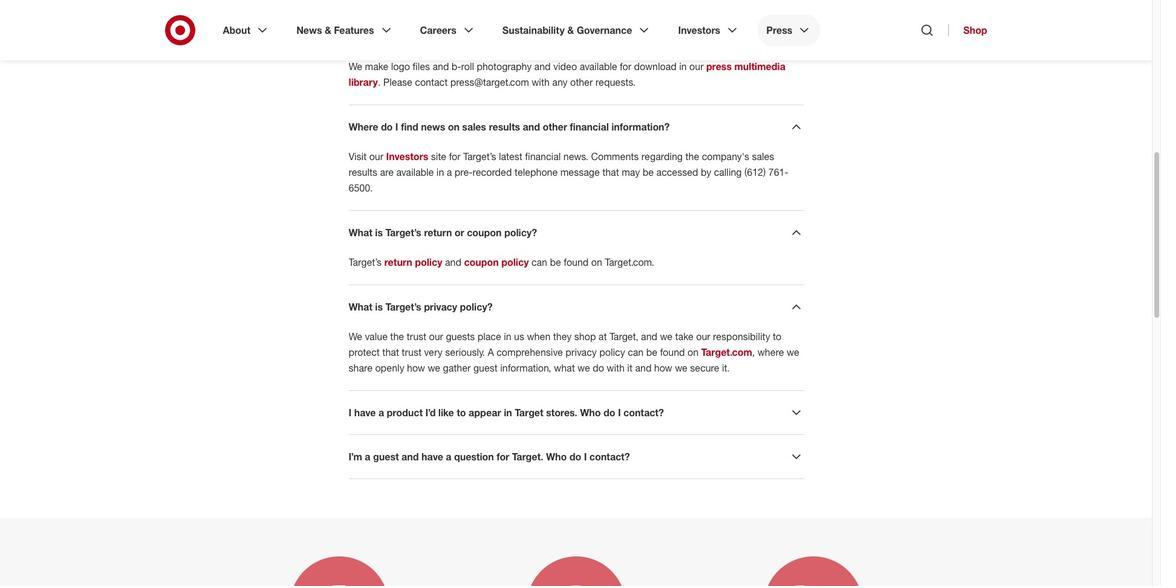 Task type: describe. For each thing, give the bounding box(es) containing it.
1 horizontal spatial on
[[592, 257, 603, 269]]

financial inside dropdown button
[[570, 121, 609, 133]]

what is target's return or coupon policy?
[[349, 227, 537, 239]]

or
[[455, 227, 464, 239]]

download inside dropdown button
[[406, 31, 451, 43]]

a left 'question'
[[446, 451, 452, 463]]

we make logo files and b-roll photography and video available for download in our
[[349, 60, 707, 73]]

be inside we value the trust our guests place in us when they shop at target, and we take our responsibility to protect that trust very seriously. a comprehensive privacy policy can be found on
[[647, 347, 658, 359]]

target's return policy and coupon policy can be found on target.com.
[[349, 257, 655, 269]]

and up telephone
[[523, 121, 540, 133]]

the inside dropdown button
[[454, 31, 469, 43]]

they
[[553, 331, 572, 343]]

assets?
[[635, 31, 671, 43]]

calling
[[714, 166, 742, 178]]

multimedia inside press multimedia library
[[735, 60, 786, 73]]

appear
[[469, 407, 501, 419]]

1 vertical spatial return
[[384, 257, 412, 269]]

1 horizontal spatial available
[[580, 60, 617, 73]]

0 vertical spatial with
[[532, 76, 550, 88]]

comments
[[591, 151, 639, 163]]

return inside what is target's return or coupon policy? dropdown button
[[424, 227, 452, 239]]

company's
[[702, 151, 750, 163]]

i'm a guest and have a question for target. who do i contact?
[[349, 451, 630, 463]]

secure
[[690, 362, 720, 374]]

photography and
[[477, 60, 551, 73]]

to inside 'dropdown button'
[[457, 407, 466, 419]]

2 vertical spatial other
[[543, 121, 567, 133]]

press
[[767, 24, 793, 36]]

features
[[334, 24, 374, 36]]

site for target's latest financial news. comments regarding the company's sales results are available in a pre-recorded telephone message that may be accessed by calling (612) 761- 6500.
[[349, 151, 789, 194]]

it.
[[722, 362, 730, 374]]

coupon inside dropdown button
[[467, 227, 502, 239]]

what for what is target's privacy policy?
[[349, 301, 373, 313]]

what for what is target's return or coupon policy?
[[349, 227, 373, 239]]

who inside dropdown button
[[546, 451, 567, 463]]

visit our investors
[[349, 151, 429, 163]]

1 horizontal spatial investors link
[[670, 15, 749, 46]]

any
[[553, 76, 568, 88]]

where can i download the bullseye logo and other multimedia assets? button
[[349, 30, 804, 44]]

results inside site for target's latest financial news. comments regarding the company's sales results are available in a pre-recorded telephone message that may be accessed by calling (612) 761- 6500.
[[349, 166, 378, 178]]

do inside i have a product i'd like to appear in target stores. who do i contact? 'dropdown button'
[[604, 407, 616, 419]]

in left press
[[680, 60, 687, 73]]

target's left return policy link at the left of page
[[349, 257, 382, 269]]

b-
[[452, 60, 461, 73]]

target.
[[512, 451, 544, 463]]

do inside where do i find news on sales results and other financial information? dropdown button
[[381, 121, 393, 133]]

protect
[[349, 347, 380, 359]]

1 vertical spatial other
[[571, 76, 593, 88]]

careers link
[[412, 15, 485, 46]]

roll
[[461, 60, 474, 73]]

in inside 'dropdown button'
[[504, 407, 512, 419]]

1 how from the left
[[407, 362, 425, 374]]

target's for privacy
[[386, 301, 422, 313]]

do inside 'i'm a guest and have a question for target. who do i contact?' dropdown button
[[570, 451, 582, 463]]

recorded
[[473, 166, 512, 178]]

0 vertical spatial trust
[[407, 331, 427, 343]]

logo inside dropdown button
[[512, 31, 532, 43]]

0 horizontal spatial investors
[[386, 151, 429, 163]]

pre-
[[455, 166, 473, 178]]

for inside dropdown button
[[497, 451, 510, 463]]

our right the visit
[[369, 151, 384, 163]]

value
[[365, 331, 388, 343]]

place
[[478, 331, 501, 343]]

. please contact press@target.com with any other requests.
[[378, 76, 636, 88]]

find
[[401, 121, 419, 133]]

is for what is target's return or coupon policy?
[[375, 227, 383, 239]]

1 vertical spatial logo
[[391, 60, 410, 73]]

a
[[488, 347, 494, 359]]

seriously.
[[445, 347, 485, 359]]

6500.
[[349, 182, 373, 194]]

shop
[[964, 24, 988, 36]]

what
[[554, 362, 575, 374]]

policy? inside dropdown button
[[460, 301, 493, 313]]

regarding
[[642, 151, 683, 163]]

target,
[[610, 331, 639, 343]]

found inside we value the trust our guests place in us when they shop at target, and we take our responsibility to protect that trust very seriously. a comprehensive privacy policy can be found on
[[660, 347, 685, 359]]

guests
[[446, 331, 475, 343]]

it
[[628, 362, 633, 374]]

target's for return
[[386, 227, 422, 239]]

press multimedia library link
[[349, 60, 786, 88]]

press@target.com
[[451, 76, 529, 88]]

information?
[[612, 121, 670, 133]]

news
[[297, 24, 322, 36]]

contact? inside dropdown button
[[590, 451, 630, 463]]

privacy inside dropdown button
[[424, 301, 457, 313]]

on inside we value the trust our guests place in us when they shop at target, and we take our responsibility to protect that trust very seriously. a comprehensive privacy policy can be found on
[[688, 347, 699, 359]]

visit
[[349, 151, 367, 163]]

share
[[349, 362, 373, 374]]

target
[[515, 407, 544, 419]]

product
[[387, 407, 423, 419]]

sustainability
[[503, 24, 565, 36]]

what is target's privacy policy? button
[[349, 300, 804, 315]]

0 vertical spatial other
[[555, 31, 579, 43]]

can inside we value the trust our guests place in us when they shop at target, and we take our responsibility to protect that trust very seriously. a comprehensive privacy policy can be found on
[[628, 347, 644, 359]]

1 vertical spatial be
[[550, 257, 561, 269]]

press link
[[758, 15, 821, 46]]

about link
[[214, 15, 278, 46]]

shop link
[[949, 24, 988, 36]]

a right i'm
[[365, 451, 371, 463]]

sales inside dropdown button
[[462, 121, 486, 133]]

i'd
[[426, 407, 436, 419]]

we for we value the trust our guests place in us when they shop at target, and we take our responsibility to protect that trust very seriously. a comprehensive privacy policy can be found on
[[349, 331, 362, 343]]

telephone
[[515, 166, 558, 178]]

the inside site for target's latest financial news. comments regarding the company's sales results are available in a pre-recorded telephone message that may be accessed by calling (612) 761- 6500.
[[686, 151, 700, 163]]

press multimedia library
[[349, 60, 786, 88]]

and inside , where we share openly how we gather guest information, what we do with it and how we secure it.
[[636, 362, 652, 374]]

at
[[599, 331, 607, 343]]

multimedia inside dropdown button
[[582, 31, 633, 43]]

we right what
[[578, 362, 590, 374]]

do inside , where we share openly how we gather guest information, what we do with it and how we secure it.
[[593, 362, 604, 374]]

policy inside we value the trust our guests place in us when they shop at target, and we take our responsibility to protect that trust very seriously. a comprehensive privacy policy can be found on
[[600, 347, 625, 359]]

latest
[[499, 151, 523, 163]]

0 horizontal spatial investors link
[[386, 151, 429, 163]]

video
[[554, 60, 577, 73]]

i up i'm
[[349, 407, 352, 419]]

question
[[454, 451, 494, 463]]

we left secure at the right
[[675, 362, 688, 374]]

when
[[527, 331, 551, 343]]

.
[[378, 76, 381, 88]]

where for where can i download the bullseye logo and other multimedia assets?
[[349, 31, 378, 43]]

we for we make logo files and b-roll photography and video available for download in our
[[349, 60, 362, 73]]

return policy link
[[384, 257, 443, 269]]

with inside , where we share openly how we gather guest information, what we do with it and how we secure it.
[[607, 362, 625, 374]]

by
[[701, 166, 712, 178]]

i inside dropdown button
[[584, 451, 587, 463]]

openly
[[375, 362, 405, 374]]

2 how from the left
[[655, 362, 673, 374]]

library
[[349, 76, 378, 88]]

761-
[[769, 166, 789, 178]]

gather
[[443, 362, 471, 374]]

sales inside site for target's latest financial news. comments regarding the company's sales results are available in a pre-recorded telephone message that may be accessed by calling (612) 761- 6500.
[[752, 151, 775, 163]]

0 vertical spatial for
[[620, 60, 632, 73]]

1 vertical spatial download
[[634, 60, 677, 73]]

information,
[[501, 362, 552, 374]]

have inside i have a product i'd like to appear in target stores. who do i contact? 'dropdown button'
[[354, 407, 376, 419]]

comprehensive
[[497, 347, 563, 359]]

that inside we value the trust our guests place in us when they shop at target, and we take our responsibility to protect that trust very seriously. a comprehensive privacy policy can be found on
[[383, 347, 399, 359]]

0 vertical spatial found
[[564, 257, 589, 269]]

i right stores.
[[618, 407, 621, 419]]

where can i download the bullseye logo and other multimedia assets?
[[349, 31, 671, 43]]



Task type: locate. For each thing, give the bounding box(es) containing it.
and up we make logo files and b-roll photography and video available for download in our
[[535, 31, 552, 43]]

requests.
[[596, 76, 636, 88]]

news.
[[564, 151, 589, 163]]

where inside where do i find news on sales results and other financial information? dropdown button
[[349, 121, 378, 133]]

to up where
[[773, 331, 782, 343]]

1 vertical spatial sales
[[752, 151, 775, 163]]

please
[[383, 76, 413, 88]]

available up the requests. on the right top of the page
[[580, 60, 617, 73]]

news & features link
[[288, 15, 402, 46]]

0 vertical spatial who
[[580, 407, 601, 419]]

0 vertical spatial can
[[381, 31, 398, 43]]

2 horizontal spatial the
[[686, 151, 700, 163]]

0 horizontal spatial to
[[457, 407, 466, 419]]

1 horizontal spatial who
[[580, 407, 601, 419]]

contact? down it
[[624, 407, 664, 419]]

to inside we value the trust our guests place in us when they shop at target, and we take our responsibility to protect that trust very seriously. a comprehensive privacy policy can be found on
[[773, 331, 782, 343]]

financial up news.
[[570, 121, 609, 133]]

like
[[439, 407, 454, 419]]

financial
[[570, 121, 609, 133], [525, 151, 561, 163]]

1 vertical spatial coupon
[[464, 257, 499, 269]]

who right target.
[[546, 451, 567, 463]]

very
[[424, 347, 443, 359]]

are
[[380, 166, 394, 178]]

1 horizontal spatial &
[[568, 24, 574, 36]]

the up accessed
[[686, 151, 700, 163]]

2 vertical spatial on
[[688, 347, 699, 359]]

we inside we value the trust our guests place in us when they shop at target, and we take our responsibility to protect that trust very seriously. a comprehensive privacy policy can be found on
[[349, 331, 362, 343]]

what inside dropdown button
[[349, 227, 373, 239]]

0 vertical spatial results
[[489, 121, 520, 133]]

do
[[381, 121, 393, 133], [593, 362, 604, 374], [604, 407, 616, 419], [570, 451, 582, 463]]

what up value
[[349, 301, 373, 313]]

i have a product i'd like to appear in target stores. who do i contact?
[[349, 407, 664, 419]]

1 vertical spatial trust
[[402, 347, 422, 359]]

multimedia right press
[[735, 60, 786, 73]]

where up the visit
[[349, 121, 378, 133]]

do down i have a product i'd like to appear in target stores. who do i contact? 'dropdown button'
[[570, 451, 582, 463]]

have left product
[[354, 407, 376, 419]]

coupon down or on the left of page
[[464, 257, 499, 269]]

policy? up the target's return policy and coupon policy can be found on target.com.
[[505, 227, 537, 239]]

target.com link
[[702, 347, 753, 359]]

where do i find news on sales results and other financial information?
[[349, 121, 670, 133]]

and
[[535, 31, 552, 43], [433, 60, 449, 73], [523, 121, 540, 133], [445, 257, 462, 269], [641, 331, 658, 343], [636, 362, 652, 374], [402, 451, 419, 463]]

1 horizontal spatial policy
[[502, 257, 529, 269]]

1 horizontal spatial sales
[[752, 151, 775, 163]]

do left it
[[593, 362, 604, 374]]

in left target
[[504, 407, 512, 419]]

2 & from the left
[[568, 24, 574, 36]]

0 vertical spatial to
[[773, 331, 782, 343]]

2 we from the top
[[349, 331, 362, 343]]

policy? inside dropdown button
[[505, 227, 537, 239]]

& for sustainability
[[568, 24, 574, 36]]

news
[[421, 121, 446, 133]]

0 horizontal spatial on
[[448, 121, 460, 133]]

0 vertical spatial we
[[349, 60, 362, 73]]

1 vertical spatial the
[[686, 151, 700, 163]]

0 horizontal spatial how
[[407, 362, 425, 374]]

0 vertical spatial download
[[406, 31, 451, 43]]

privacy up guests
[[424, 301, 457, 313]]

with left any
[[532, 76, 550, 88]]

our up very
[[429, 331, 443, 343]]

1 horizontal spatial investors
[[679, 24, 721, 36]]

with left it
[[607, 362, 625, 374]]

in inside site for target's latest financial news. comments regarding the company's sales results are available in a pre-recorded telephone message that may be accessed by calling (612) 761- 6500.
[[437, 166, 444, 178]]

us
[[514, 331, 525, 343]]

policy
[[415, 257, 443, 269], [502, 257, 529, 269], [600, 347, 625, 359]]

guest inside , where we share openly how we gather guest information, what we do with it and how we secure it.
[[474, 362, 498, 374]]

target's inside dropdown button
[[386, 301, 422, 313]]

i have a product i'd like to appear in target stores. who do i contact? button
[[349, 406, 804, 420]]

multimedia left assets?
[[582, 31, 633, 43]]

make
[[365, 60, 389, 73]]

contact
[[415, 76, 448, 88]]

target's up recorded
[[463, 151, 496, 163]]

1 vertical spatial privacy
[[566, 347, 597, 359]]

return left or on the left of page
[[424, 227, 452, 239]]

1 vertical spatial financial
[[525, 151, 561, 163]]

a
[[447, 166, 452, 178], [379, 407, 384, 419], [365, 451, 371, 463], [446, 451, 452, 463]]

available inside site for target's latest financial news. comments regarding the company's sales results are available in a pre-recorded telephone message that may be accessed by calling (612) 761- 6500.
[[397, 166, 434, 178]]

&
[[325, 24, 332, 36], [568, 24, 574, 36]]

0 horizontal spatial the
[[390, 331, 404, 343]]

1 where from the top
[[349, 31, 378, 43]]

we
[[349, 60, 362, 73], [349, 331, 362, 343]]

sustainability & governance
[[503, 24, 633, 36]]

that up openly
[[383, 347, 399, 359]]

who right stores.
[[580, 407, 601, 419]]

1 horizontal spatial financial
[[570, 121, 609, 133]]

investors up press
[[679, 24, 721, 36]]

target's inside dropdown button
[[386, 227, 422, 239]]

1 horizontal spatial policy?
[[505, 227, 537, 239]]

0 vertical spatial where
[[349, 31, 378, 43]]

and inside we value the trust our guests place in us when they shop at target, and we take our responsibility to protect that trust very seriously. a comprehensive privacy policy can be found on
[[641, 331, 658, 343]]

sustainability & governance link
[[494, 15, 660, 46]]

0 vertical spatial that
[[603, 166, 619, 178]]

where for where do i find news on sales results and other financial information?
[[349, 121, 378, 133]]

the right value
[[390, 331, 404, 343]]

0 horizontal spatial have
[[354, 407, 376, 419]]

responsibility
[[713, 331, 771, 343]]

0 vertical spatial contact?
[[624, 407, 664, 419]]

other up news.
[[543, 121, 567, 133]]

1 vertical spatial available
[[397, 166, 434, 178]]

for
[[620, 60, 632, 73], [449, 151, 461, 163], [497, 451, 510, 463]]

we up the protect
[[349, 331, 362, 343]]

0 horizontal spatial &
[[325, 24, 332, 36]]

have inside 'i'm a guest and have a question for target. who do i contact?' dropdown button
[[422, 451, 443, 463]]

message
[[561, 166, 600, 178]]

guest inside dropdown button
[[373, 451, 399, 463]]

(612)
[[745, 166, 766, 178]]

i left careers at the left
[[401, 31, 404, 43]]

privacy down shop
[[566, 347, 597, 359]]

0 horizontal spatial policy
[[415, 257, 443, 269]]

we
[[660, 331, 673, 343], [787, 347, 800, 359], [428, 362, 440, 374], [578, 362, 590, 374], [675, 362, 688, 374]]

1 vertical spatial where
[[349, 121, 378, 133]]

0 vertical spatial multimedia
[[582, 31, 633, 43]]

multimedia
[[582, 31, 633, 43], [735, 60, 786, 73]]

2 what from the top
[[349, 301, 373, 313]]

1 vertical spatial we
[[349, 331, 362, 343]]

found
[[564, 257, 589, 269], [660, 347, 685, 359]]

0 vertical spatial return
[[424, 227, 452, 239]]

a left pre-
[[447, 166, 452, 178]]

to
[[773, 331, 782, 343], [457, 407, 466, 419]]

download up files
[[406, 31, 451, 43]]

may
[[622, 166, 640, 178]]

governance
[[577, 24, 633, 36]]

and right target,
[[641, 331, 658, 343]]

what inside dropdown button
[[349, 301, 373, 313]]

0 horizontal spatial guest
[[373, 451, 399, 463]]

i down i have a product i'd like to appear in target stores. who do i contact? 'dropdown button'
[[584, 451, 587, 463]]

our
[[690, 60, 704, 73], [369, 151, 384, 163], [429, 331, 443, 343], [697, 331, 711, 343]]

sales right news
[[462, 121, 486, 133]]

site
[[431, 151, 447, 163]]

2 vertical spatial be
[[647, 347, 658, 359]]

privacy inside we value the trust our guests place in us when they shop at target, and we take our responsibility to protect that trust very seriously. a comprehensive privacy policy can be found on
[[566, 347, 597, 359]]

0 vertical spatial be
[[643, 166, 654, 178]]

0 horizontal spatial for
[[449, 151, 461, 163]]

financial inside site for target's latest financial news. comments regarding the company's sales results are available in a pre-recorded telephone message that may be accessed by calling (612) 761- 6500.
[[525, 151, 561, 163]]

2 vertical spatial for
[[497, 451, 510, 463]]

1 vertical spatial that
[[383, 347, 399, 359]]

coupon right or on the left of page
[[467, 227, 502, 239]]

and down or on the left of page
[[445, 257, 462, 269]]

0 vertical spatial investors link
[[670, 15, 749, 46]]

can inside dropdown button
[[381, 31, 398, 43]]

1 vertical spatial can
[[532, 257, 548, 269]]

1 we from the top
[[349, 60, 362, 73]]

trust up very
[[407, 331, 427, 343]]

0 vertical spatial investors
[[679, 24, 721, 36]]

results inside dropdown button
[[489, 121, 520, 133]]

for up the requests. on the right top of the page
[[620, 60, 632, 73]]

sales up (612)
[[752, 151, 775, 163]]

available right are
[[397, 166, 434, 178]]

1 vertical spatial with
[[607, 362, 625, 374]]

0 vertical spatial coupon
[[467, 227, 502, 239]]

0 horizontal spatial who
[[546, 451, 567, 463]]

1 vertical spatial for
[[449, 151, 461, 163]]

1 horizontal spatial have
[[422, 451, 443, 463]]

2 horizontal spatial policy
[[600, 347, 625, 359]]

our left press
[[690, 60, 704, 73]]

& for news
[[325, 24, 332, 36]]

1 horizontal spatial guest
[[474, 362, 498, 374]]

0 horizontal spatial policy?
[[460, 301, 493, 313]]

logo up please
[[391, 60, 410, 73]]

1 vertical spatial on
[[592, 257, 603, 269]]

investors up are
[[386, 151, 429, 163]]

we value the trust our guests place in us when they shop at target, and we take our responsibility to protect that trust very seriously. a comprehensive privacy policy can be found on
[[349, 331, 782, 359]]

logo up we make logo files and b-roll photography and video available for download in our
[[512, 31, 532, 43]]

on right news
[[448, 121, 460, 133]]

coupon
[[467, 227, 502, 239], [464, 257, 499, 269]]

1 vertical spatial have
[[422, 451, 443, 463]]

1 horizontal spatial that
[[603, 166, 619, 178]]

,
[[753, 347, 755, 359]]

2 vertical spatial the
[[390, 331, 404, 343]]

for left target.
[[497, 451, 510, 463]]

coupon policy link
[[464, 257, 529, 269]]

who inside 'dropdown button'
[[580, 407, 601, 419]]

accessed
[[657, 166, 699, 178]]

0 vertical spatial logo
[[512, 31, 532, 43]]

0 horizontal spatial can
[[381, 31, 398, 43]]

0 vertical spatial available
[[580, 60, 617, 73]]

1 horizontal spatial logo
[[512, 31, 532, 43]]

how right it
[[655, 362, 673, 374]]

in left us
[[504, 331, 512, 343]]

where do i find news on sales results and other financial information? button
[[349, 120, 804, 134]]

press
[[707, 60, 732, 73]]

for right site
[[449, 151, 461, 163]]

is
[[375, 227, 383, 239], [375, 301, 383, 313]]

have left 'question'
[[422, 451, 443, 463]]

1 vertical spatial who
[[546, 451, 567, 463]]

that down comments
[[603, 166, 619, 178]]

0 vertical spatial on
[[448, 121, 460, 133]]

investors
[[679, 24, 721, 36], [386, 151, 429, 163]]

with
[[532, 76, 550, 88], [607, 362, 625, 374]]

investors link up press
[[670, 15, 749, 46]]

is for what is target's privacy policy?
[[375, 301, 383, 313]]

0 vertical spatial have
[[354, 407, 376, 419]]

where inside where can i download the bullseye logo and other multimedia assets? dropdown button
[[349, 31, 378, 43]]

trust left very
[[402, 347, 422, 359]]

files
[[413, 60, 430, 73]]

what is target's privacy policy?
[[349, 301, 493, 313]]

other up video at left top
[[555, 31, 579, 43]]

we right where
[[787, 347, 800, 359]]

1 is from the top
[[375, 227, 383, 239]]

the left bullseye
[[454, 31, 469, 43]]

in inside we value the trust our guests place in us when they shop at target, and we take our responsibility to protect that trust very seriously. a comprehensive privacy policy can be found on
[[504, 331, 512, 343]]

we up library
[[349, 60, 362, 73]]

target's
[[463, 151, 496, 163], [386, 227, 422, 239], [349, 257, 382, 269], [386, 301, 422, 313]]

i
[[401, 31, 404, 43], [396, 121, 398, 133], [349, 407, 352, 419], [618, 407, 621, 419], [584, 451, 587, 463]]

target's inside site for target's latest financial news. comments regarding the company's sales results are available in a pre-recorded telephone message that may be accessed by calling (612) 761- 6500.
[[463, 151, 496, 163]]

0 horizontal spatial that
[[383, 347, 399, 359]]

what down 6500.
[[349, 227, 373, 239]]

where
[[758, 347, 785, 359]]

results up latest
[[489, 121, 520, 133]]

is inside dropdown button
[[375, 301, 383, 313]]

2 where from the top
[[349, 121, 378, 133]]

investors link up are
[[386, 151, 429, 163]]

that inside site for target's latest financial news. comments regarding the company's sales results are available in a pre-recorded telephone message that may be accessed by calling (612) 761- 6500.
[[603, 166, 619, 178]]

contact?
[[624, 407, 664, 419], [590, 451, 630, 463]]

target's up return policy link at the left of page
[[386, 227, 422, 239]]

can
[[381, 31, 398, 43], [532, 257, 548, 269], [628, 347, 644, 359]]

a inside site for target's latest financial news. comments regarding the company's sales results are available in a pre-recorded telephone message that may be accessed by calling (612) 761- 6500.
[[447, 166, 452, 178]]

other right any
[[571, 76, 593, 88]]

0 vertical spatial guest
[[474, 362, 498, 374]]

results up 6500.
[[349, 166, 378, 178]]

target's up value
[[386, 301, 422, 313]]

0 horizontal spatial sales
[[462, 121, 486, 133]]

0 vertical spatial is
[[375, 227, 383, 239]]

the
[[454, 31, 469, 43], [686, 151, 700, 163], [390, 331, 404, 343]]

guest
[[474, 362, 498, 374], [373, 451, 399, 463]]

we inside we value the trust our guests place in us when they shop at target, and we take our responsibility to protect that trust very seriously. a comprehensive privacy policy can be found on
[[660, 331, 673, 343]]

1 horizontal spatial can
[[532, 257, 548, 269]]

contact? inside 'dropdown button'
[[624, 407, 664, 419]]

0 vertical spatial sales
[[462, 121, 486, 133]]

0 vertical spatial policy?
[[505, 227, 537, 239]]

& left governance
[[568, 24, 574, 36]]

in down site
[[437, 166, 444, 178]]

careers
[[420, 24, 457, 36]]

bullseye
[[471, 31, 509, 43]]

and right it
[[636, 362, 652, 374]]

shop
[[575, 331, 596, 343]]

0 horizontal spatial results
[[349, 166, 378, 178]]

download down assets?
[[634, 60, 677, 73]]

1 horizontal spatial multimedia
[[735, 60, 786, 73]]

stores.
[[546, 407, 578, 419]]

to right like
[[457, 407, 466, 419]]

1 horizontal spatial privacy
[[566, 347, 597, 359]]

1 what from the top
[[349, 227, 373, 239]]

guest down a
[[474, 362, 498, 374]]

1 horizontal spatial to
[[773, 331, 782, 343]]

i'm a guest and have a question for target. who do i contact? button
[[349, 450, 804, 465]]

the inside we value the trust our guests place in us when they shop at target, and we take our responsibility to protect that trust very seriously. a comprehensive privacy policy can be found on
[[390, 331, 404, 343]]

guest right i'm
[[373, 451, 399, 463]]

1 vertical spatial to
[[457, 407, 466, 419]]

& right news on the left top of the page
[[325, 24, 332, 36]]

0 horizontal spatial return
[[384, 257, 412, 269]]

found down the take
[[660, 347, 685, 359]]

investors link
[[670, 15, 749, 46], [386, 151, 429, 163]]

and left b-
[[433, 60, 449, 73]]

target's for latest
[[463, 151, 496, 163]]

i left the find
[[396, 121, 398, 133]]

on down the take
[[688, 347, 699, 359]]

1 horizontal spatial return
[[424, 227, 452, 239]]

is inside dropdown button
[[375, 227, 383, 239]]

how down very
[[407, 362, 425, 374]]

1 vertical spatial results
[[349, 166, 378, 178]]

1 & from the left
[[325, 24, 332, 36]]

and inside dropdown button
[[402, 451, 419, 463]]

our right the take
[[697, 331, 711, 343]]

financial up telephone
[[525, 151, 561, 163]]

policy? up place at the bottom of page
[[460, 301, 493, 313]]

1 horizontal spatial results
[[489, 121, 520, 133]]

about
[[223, 24, 251, 36]]

do right stores.
[[604, 407, 616, 419]]

1 vertical spatial investors link
[[386, 151, 429, 163]]

0 horizontal spatial with
[[532, 76, 550, 88]]

on left target.com.
[[592, 257, 603, 269]]

0 horizontal spatial found
[[564, 257, 589, 269]]

where up make
[[349, 31, 378, 43]]

found down what is target's return or coupon policy? dropdown button
[[564, 257, 589, 269]]

1 vertical spatial what
[[349, 301, 373, 313]]

2 is from the top
[[375, 301, 383, 313]]

0 vertical spatial financial
[[570, 121, 609, 133]]

news & features
[[297, 24, 374, 36]]

0 vertical spatial the
[[454, 31, 469, 43]]

for inside site for target's latest financial news. comments regarding the company's sales results are available in a pre-recorded telephone message that may be accessed by calling (612) 761- 6500.
[[449, 151, 461, 163]]

can up make
[[381, 31, 398, 43]]

1 horizontal spatial found
[[660, 347, 685, 359]]

on inside dropdown button
[[448, 121, 460, 133]]

we down very
[[428, 362, 440, 374]]

a left product
[[379, 407, 384, 419]]

results
[[489, 121, 520, 133], [349, 166, 378, 178]]

we left the take
[[660, 331, 673, 343]]

be inside site for target's latest financial news. comments regarding the company's sales results are available in a pre-recorded telephone message that may be accessed by calling (612) 761- 6500.
[[643, 166, 654, 178]]

2 vertical spatial can
[[628, 347, 644, 359]]

a inside 'dropdown button'
[[379, 407, 384, 419]]

contact? down i have a product i'd like to appear in target stores. who do i contact? 'dropdown button'
[[590, 451, 630, 463]]



Task type: vqa. For each thing, say whether or not it's contained in the screenshot.
Sourcing
no



